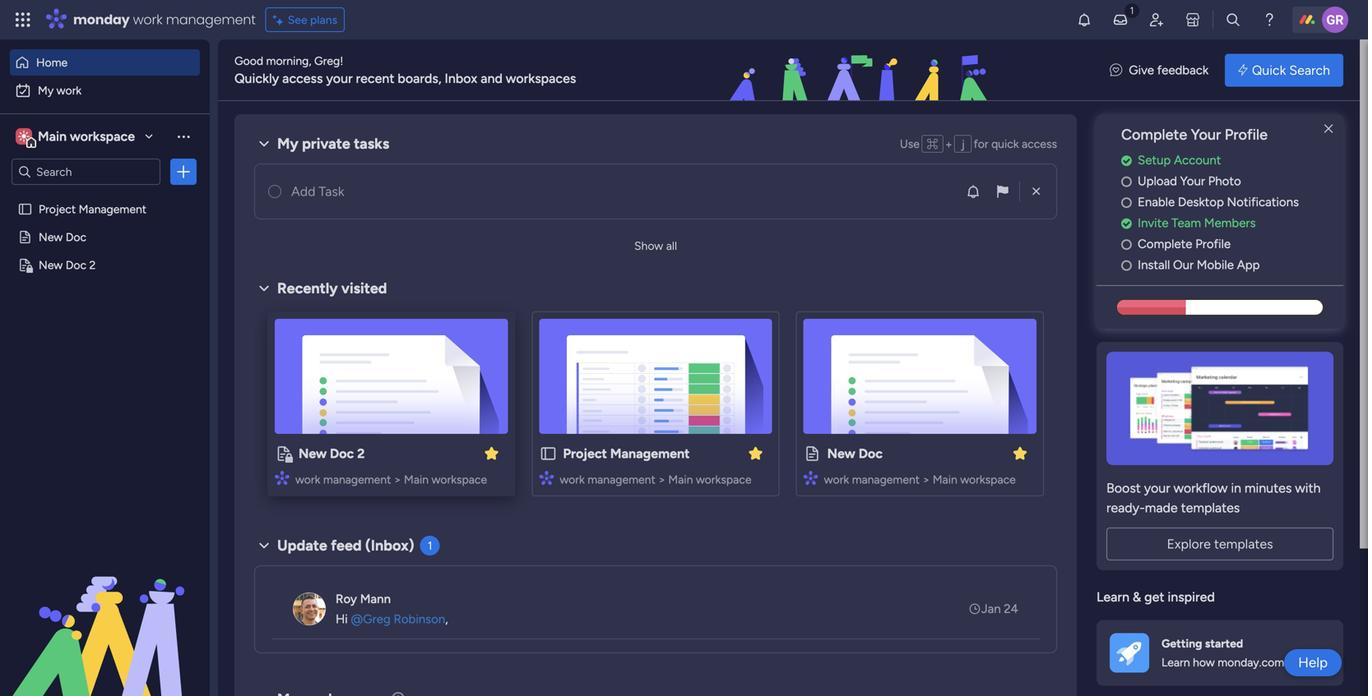 Task type: vqa. For each thing, say whether or not it's contained in the screenshot.
circle o image for Upload
yes



Task type: locate. For each thing, give the bounding box(es) containing it.
1 horizontal spatial learn
[[1162, 656, 1190, 670]]

work
[[133, 10, 163, 29], [56, 84, 82, 98], [295, 473, 320, 487], [560, 473, 585, 487], [824, 473, 849, 487]]

j
[[962, 137, 965, 151]]

v2 bolt switch image
[[1239, 61, 1248, 79]]

1 horizontal spatial management
[[610, 446, 690, 462]]

access down morning,
[[282, 71, 323, 86]]

1 horizontal spatial private board image
[[275, 445, 293, 463]]

1 remove from favorites image from the left
[[483, 446, 500, 462]]

your down greg!
[[326, 71, 353, 86]]

update
[[277, 537, 327, 555]]

1 workspace image from the left
[[16, 128, 32, 146]]

account
[[1174, 153, 1221, 168]]

management inside quick search results list box
[[610, 446, 690, 462]]

0 horizontal spatial >
[[394, 473, 401, 487]]

0 horizontal spatial remove from favorites image
[[483, 446, 500, 462]]

1 image
[[1125, 1, 1140, 19]]

0 horizontal spatial access
[[282, 71, 323, 86]]

templates down workflow
[[1181, 501, 1240, 516]]

help button
[[1285, 650, 1342, 677]]

doc
[[66, 230, 86, 244], [66, 258, 86, 272], [330, 446, 354, 462], [859, 446, 883, 462]]

0 vertical spatial complete
[[1122, 126, 1188, 144]]

0 vertical spatial new doc 2
[[39, 258, 96, 272]]

workspace inside workspace selection element
[[70, 129, 135, 144]]

home option
[[10, 49, 200, 76]]

1 work management > main workspace from the left
[[295, 473, 487, 487]]

1 vertical spatial your
[[1144, 481, 1171, 496]]

your up account
[[1191, 126, 1221, 144]]

my right close my private tasks image
[[277, 135, 299, 153]]

work management > main workspace for new doc 2
[[295, 473, 487, 487]]

1 horizontal spatial remove from favorites image
[[1012, 446, 1029, 462]]

1 horizontal spatial my
[[277, 135, 299, 153]]

remove from favorites image
[[483, 446, 500, 462], [1012, 446, 1029, 462]]

option
[[0, 195, 210, 198]]

my
[[38, 84, 54, 98], [277, 135, 299, 153]]

1 vertical spatial profile
[[1196, 237, 1231, 252]]

profile up setup account link
[[1225, 126, 1268, 144]]

lottie animation element
[[631, 39, 1094, 102], [0, 531, 210, 697]]

1 horizontal spatial project management
[[563, 446, 690, 462]]

complete profile
[[1138, 237, 1231, 252]]

private
[[302, 135, 350, 153]]

remove from favorites image for new doc
[[1012, 446, 1029, 462]]

1 vertical spatial lottie animation image
[[0, 531, 210, 697]]

roy mann image
[[293, 593, 326, 626]]

public board image for new doc remove from favorites icon
[[804, 445, 822, 463]]

2 remove from favorites image from the left
[[1012, 446, 1029, 462]]

my work
[[38, 84, 82, 98]]

work for project management
[[560, 473, 585, 487]]

update feed (inbox)
[[277, 537, 414, 555]]

main for project management
[[668, 473, 693, 487]]

0 horizontal spatial work management > main workspace
[[295, 473, 487, 487]]

1 horizontal spatial work management > main workspace
[[560, 473, 752, 487]]

1 horizontal spatial new doc 2
[[299, 446, 365, 462]]

0 vertical spatial project
[[39, 202, 76, 216]]

recently
[[277, 280, 338, 297]]

give feedback
[[1129, 63, 1209, 78]]

dapulse x slim image
[[1319, 119, 1339, 139]]

complete inside "link"
[[1138, 237, 1193, 252]]

management
[[79, 202, 147, 216], [610, 446, 690, 462]]

1 vertical spatial your
[[1180, 174, 1205, 189]]

our
[[1173, 258, 1194, 273]]

close update feed (inbox) image
[[254, 537, 274, 556]]

templates right explore
[[1214, 537, 1273, 552]]

your up made at the bottom right
[[1144, 481, 1171, 496]]

1 circle o image from the top
[[1122, 176, 1132, 188]]

new doc 2
[[39, 258, 96, 272], [299, 446, 365, 462]]

complete profile link
[[1122, 235, 1344, 254]]

1 horizontal spatial lottie animation element
[[631, 39, 1094, 102]]

access
[[282, 71, 323, 86], [1022, 137, 1057, 151]]

1 horizontal spatial lottie animation image
[[631, 39, 1094, 102]]

1 vertical spatial project
[[563, 446, 607, 462]]

help image
[[1261, 12, 1278, 28]]

0 vertical spatial access
[[282, 71, 323, 86]]

workspace options image
[[175, 128, 192, 145]]

my inside option
[[38, 84, 54, 98]]

home
[[36, 56, 68, 70]]

work management > main workspace for project management
[[560, 473, 752, 487]]

2 inside quick search results list box
[[357, 446, 365, 462]]

1 vertical spatial management
[[610, 446, 690, 462]]

close recently visited image
[[254, 279, 274, 299]]

1 vertical spatial complete
[[1138, 237, 1193, 252]]

doc for public board image related to new doc remove from favorites icon
[[859, 446, 883, 462]]

1 horizontal spatial project
[[563, 446, 607, 462]]

0 vertical spatial 2
[[89, 258, 96, 272]]

invite team members link
[[1122, 214, 1344, 233]]

made
[[1145, 501, 1178, 516]]

1 > from the left
[[394, 473, 401, 487]]

3 work management > main workspace from the left
[[824, 473, 1016, 487]]

search everything image
[[1225, 12, 1242, 28]]

show all
[[634, 239, 677, 253]]

templates
[[1181, 501, 1240, 516], [1214, 537, 1273, 552]]

circle o image
[[1122, 176, 1132, 188], [1122, 196, 1132, 209], [1122, 238, 1132, 251]]

public board image for remove from favorites image
[[539, 445, 557, 463]]

your
[[1191, 126, 1221, 144], [1180, 174, 1205, 189]]

0 horizontal spatial your
[[326, 71, 353, 86]]

remove from favorites image
[[748, 446, 764, 462]]

quick
[[1252, 63, 1286, 78]]

profile
[[1225, 126, 1268, 144], [1196, 237, 1231, 252]]

1 vertical spatial new doc 2
[[299, 446, 365, 462]]

help
[[1299, 655, 1328, 672]]

your down account
[[1180, 174, 1205, 189]]

project management inside quick search results list box
[[563, 446, 690, 462]]

learn inside getting started learn how monday.com works
[[1162, 656, 1190, 670]]

3 > from the left
[[923, 473, 930, 487]]

new doc
[[39, 230, 86, 244], [828, 446, 883, 462]]

> for new doc
[[923, 473, 930, 487]]

new doc inside quick search results list box
[[828, 446, 883, 462]]

recent
[[356, 71, 395, 86]]

0 horizontal spatial project management
[[39, 202, 147, 216]]

for quick access
[[974, 137, 1057, 151]]

0 horizontal spatial management
[[79, 202, 147, 216]]

desktop
[[1178, 195, 1224, 210]]

1 horizontal spatial your
[[1144, 481, 1171, 496]]

1 horizontal spatial >
[[658, 473, 666, 487]]

0 horizontal spatial lottie animation element
[[0, 531, 210, 697]]

complete up install
[[1138, 237, 1193, 252]]

learn down getting on the bottom
[[1162, 656, 1190, 670]]

explore
[[1167, 537, 1211, 552]]

0 vertical spatial management
[[79, 202, 147, 216]]

0 vertical spatial lottie animation element
[[631, 39, 1094, 102]]

1 vertical spatial project management
[[563, 446, 690, 462]]

show
[[634, 239, 663, 253]]

2 circle o image from the top
[[1122, 196, 1132, 209]]

0 vertical spatial circle o image
[[1122, 176, 1132, 188]]

list box
[[0, 192, 210, 502]]

my work link
[[10, 77, 200, 104]]

monday work management
[[73, 10, 256, 29]]

0 vertical spatial lottie animation image
[[631, 39, 1094, 102]]

lottie animation image
[[631, 39, 1094, 102], [0, 531, 210, 697]]

minutes
[[1245, 481, 1292, 496]]

recently visited
[[277, 280, 387, 297]]

notifications image
[[1076, 12, 1093, 28]]

inbox
[[445, 71, 478, 86]]

1 vertical spatial learn
[[1162, 656, 1190, 670]]

management for new doc 2
[[323, 473, 391, 487]]

1 vertical spatial access
[[1022, 137, 1057, 151]]

circle o image inside complete profile "link"
[[1122, 238, 1132, 251]]

1 horizontal spatial 2
[[357, 446, 365, 462]]

tasks
[[354, 135, 389, 153]]

new doc 2 inside quick search results list box
[[299, 446, 365, 462]]

0 horizontal spatial private board image
[[17, 258, 33, 273]]

1 horizontal spatial public board image
[[539, 445, 557, 463]]

feedback
[[1157, 63, 1209, 78]]

monday.com
[[1218, 656, 1285, 670]]

learn
[[1097, 590, 1130, 605], [1162, 656, 1190, 670]]

0 horizontal spatial 2
[[89, 258, 96, 272]]

public board image
[[17, 230, 33, 245], [539, 445, 557, 463], [804, 445, 822, 463]]

0 vertical spatial your
[[326, 71, 353, 86]]

management for doc
[[79, 202, 147, 216]]

3 circle o image from the top
[[1122, 238, 1132, 251]]

circle o image down check circle image
[[1122, 238, 1132, 251]]

works
[[1287, 656, 1318, 670]]

your
[[326, 71, 353, 86], [1144, 481, 1171, 496]]

greg robinson image
[[1322, 7, 1349, 33]]

install our mobile app link
[[1122, 256, 1344, 275]]

1 horizontal spatial new doc
[[828, 446, 883, 462]]

0 vertical spatial templates
[[1181, 501, 1240, 516]]

2 work management > main workspace from the left
[[560, 473, 752, 487]]

install our mobile app
[[1138, 258, 1260, 273]]

enable desktop notifications link
[[1122, 193, 1344, 212]]

my down home at the top of page
[[38, 84, 54, 98]]

management
[[166, 10, 256, 29], [323, 473, 391, 487], [588, 473, 656, 487], [852, 473, 920, 487]]

1 vertical spatial circle o image
[[1122, 196, 1132, 209]]

1 vertical spatial templates
[[1214, 537, 1273, 552]]

complete up setup at the right of the page
[[1122, 126, 1188, 144]]

2 for rightmost private board image
[[357, 446, 365, 462]]

⌘ +
[[927, 137, 953, 151]]

0 vertical spatial project management
[[39, 202, 147, 216]]

workspace image
[[16, 128, 32, 146], [18, 128, 30, 146]]

0 horizontal spatial my
[[38, 84, 54, 98]]

private board image
[[17, 258, 33, 273], [275, 445, 293, 463]]

setup
[[1138, 153, 1171, 168]]

project inside quick search results list box
[[563, 446, 607, 462]]

0 horizontal spatial new doc 2
[[39, 258, 96, 272]]

enable desktop notifications
[[1138, 195, 1299, 210]]

circle o image up check circle image
[[1122, 196, 1132, 209]]

2 horizontal spatial public board image
[[804, 445, 822, 463]]

search
[[1290, 63, 1331, 78]]

1 vertical spatial new doc
[[828, 446, 883, 462]]

learn left &
[[1097, 590, 1130, 605]]

templates inside button
[[1214, 537, 1273, 552]]

remove from favorites image for new doc 2
[[483, 446, 500, 462]]

good
[[235, 54, 263, 68]]

complete for complete profile
[[1138, 237, 1193, 252]]

complete
[[1122, 126, 1188, 144], [1138, 237, 1193, 252]]

project
[[39, 202, 76, 216], [563, 446, 607, 462]]

new for left public board image
[[39, 230, 63, 244]]

circle o image down check circle icon at right
[[1122, 176, 1132, 188]]

workspaces
[[506, 71, 576, 86]]

new doc 2 for rightmost private board image
[[299, 446, 365, 462]]

0 vertical spatial your
[[1191, 126, 1221, 144]]

my for my work
[[38, 84, 54, 98]]

quickly
[[235, 71, 279, 86]]

profile up mobile
[[1196, 237, 1231, 252]]

1 vertical spatial my
[[277, 135, 299, 153]]

0 horizontal spatial project
[[39, 202, 76, 216]]

1 vertical spatial lottie animation element
[[0, 531, 210, 697]]

1 vertical spatial private board image
[[275, 445, 293, 463]]

explore templates
[[1167, 537, 1273, 552]]

greg!
[[314, 54, 343, 68]]

project for new
[[39, 202, 76, 216]]

circle o image for complete
[[1122, 238, 1132, 251]]

0 vertical spatial new doc
[[39, 230, 86, 244]]

access right quick
[[1022, 137, 1057, 151]]

getting started element
[[1097, 621, 1344, 687]]

0 vertical spatial learn
[[1097, 590, 1130, 605]]

project management for management
[[563, 446, 690, 462]]

1 vertical spatial 2
[[357, 446, 365, 462]]

2 vertical spatial circle o image
[[1122, 238, 1132, 251]]

2 horizontal spatial >
[[923, 473, 930, 487]]

quick
[[992, 137, 1019, 151]]

circle o image inside "upload your photo" link
[[1122, 176, 1132, 188]]

workspace for project management
[[696, 473, 752, 487]]

main workspace
[[38, 129, 135, 144]]

2 > from the left
[[658, 473, 666, 487]]

2
[[89, 258, 96, 272], [357, 446, 365, 462]]

upload your photo
[[1138, 174, 1241, 189]]

new for top private board image
[[39, 258, 63, 272]]

new doc 2 for top private board image
[[39, 258, 96, 272]]

management for new doc
[[852, 473, 920, 487]]

close my private tasks image
[[254, 134, 274, 154]]

invite members image
[[1149, 12, 1165, 28]]

2 horizontal spatial work management > main workspace
[[824, 473, 1016, 487]]

0 vertical spatial my
[[38, 84, 54, 98]]

use
[[900, 137, 920, 151]]

circle o image inside enable desktop notifications link
[[1122, 196, 1132, 209]]

new
[[39, 230, 63, 244], [39, 258, 63, 272], [299, 446, 327, 462], [828, 446, 856, 462]]



Task type: describe. For each thing, give the bounding box(es) containing it.
see plans
[[288, 13, 337, 27]]

management for project management
[[588, 473, 656, 487]]

with
[[1295, 481, 1321, 496]]

project for work
[[563, 446, 607, 462]]

work inside option
[[56, 84, 82, 98]]

⌘
[[927, 137, 938, 151]]

templates inside boost your workflow in minutes with ready-made templates
[[1181, 501, 1240, 516]]

ready-
[[1107, 501, 1145, 516]]

visited
[[341, 280, 387, 297]]

check circle image
[[1122, 155, 1132, 167]]

work management > main workspace for new doc
[[824, 473, 1016, 487]]

roy
[[336, 592, 357, 607]]

complete for complete your profile
[[1122, 126, 1188, 144]]

install
[[1138, 258, 1170, 273]]

my for my private tasks
[[277, 135, 299, 153]]

+
[[945, 137, 953, 151]]

setup account
[[1138, 153, 1221, 168]]

inspired
[[1168, 590, 1215, 605]]

boost your workflow in minutes with ready-made templates
[[1107, 481, 1321, 516]]

doc for left public board image
[[66, 230, 86, 244]]

0 horizontal spatial new doc
[[39, 230, 86, 244]]

circle o image for enable
[[1122, 196, 1132, 209]]

doc for rightmost private board image
[[330, 446, 354, 462]]

your inside boost your workflow in minutes with ready-made templates
[[1144, 481, 1171, 496]]

for
[[974, 137, 989, 151]]

new for rightmost private board image
[[299, 446, 327, 462]]

jan 24
[[982, 602, 1019, 617]]

(inbox)
[[365, 537, 414, 555]]

doc for top private board image
[[66, 258, 86, 272]]

upload
[[1138, 174, 1177, 189]]

main workspace button
[[12, 123, 160, 151]]

explore templates button
[[1107, 528, 1334, 561]]

quick search button
[[1225, 54, 1344, 87]]

notifications
[[1227, 195, 1299, 210]]

mobile
[[1197, 258, 1234, 273]]

profile inside "link"
[[1196, 237, 1231, 252]]

new for public board image related to new doc remove from favorites icon
[[828, 446, 856, 462]]

24
[[1004, 602, 1019, 617]]

plans
[[310, 13, 337, 27]]

invite team members
[[1138, 216, 1256, 231]]

morning,
[[266, 54, 311, 68]]

0 vertical spatial private board image
[[17, 258, 33, 273]]

photo
[[1208, 174, 1241, 189]]

my work option
[[10, 77, 200, 104]]

circle o image for upload
[[1122, 176, 1132, 188]]

quick search
[[1252, 63, 1331, 78]]

workspace for new doc 2
[[432, 473, 487, 487]]

roy mann
[[336, 592, 391, 607]]

your inside good morning, greg! quickly access your recent boards, inbox and workspaces
[[326, 71, 353, 86]]

main for new doc 2
[[404, 473, 429, 487]]

get
[[1145, 590, 1165, 605]]

> for project management
[[658, 473, 666, 487]]

good morning, greg! quickly access your recent boards, inbox and workspaces
[[235, 54, 576, 86]]

in
[[1231, 481, 1242, 496]]

Search in workspace field
[[35, 163, 137, 181]]

project management for doc
[[39, 202, 147, 216]]

workspace selection element
[[16, 127, 137, 148]]

1
[[428, 539, 432, 553]]

main for new doc
[[933, 473, 958, 487]]

my private tasks
[[277, 135, 389, 153]]

1 horizontal spatial access
[[1022, 137, 1057, 151]]

invite
[[1138, 216, 1169, 231]]

circle o image
[[1122, 259, 1132, 272]]

team
[[1172, 216, 1201, 231]]

2 workspace image from the left
[[18, 128, 30, 146]]

management for management
[[610, 446, 690, 462]]

v2 user feedback image
[[1110, 61, 1123, 80]]

quick search results list box
[[254, 299, 1057, 517]]

upload your photo link
[[1122, 172, 1344, 191]]

monday marketplace image
[[1185, 12, 1201, 28]]

update feed image
[[1113, 12, 1129, 28]]

jan
[[982, 602, 1001, 617]]

Add Task text field
[[291, 179, 954, 205]]

setup account link
[[1122, 151, 1344, 170]]

0 horizontal spatial lottie animation image
[[0, 531, 210, 697]]

main inside workspace selection element
[[38, 129, 67, 144]]

enable
[[1138, 195, 1175, 210]]

all
[[666, 239, 677, 253]]

getting started learn how monday.com works
[[1162, 637, 1318, 670]]

work for new doc 2
[[295, 473, 320, 487]]

boost
[[1107, 481, 1141, 496]]

workspace for new doc
[[960, 473, 1016, 487]]

your for photo
[[1180, 174, 1205, 189]]

your for profile
[[1191, 126, 1221, 144]]

feed
[[331, 537, 362, 555]]

getting
[[1162, 637, 1203, 651]]

how
[[1193, 656, 1215, 670]]

options image
[[175, 164, 192, 180]]

see
[[288, 13, 307, 27]]

show all button
[[628, 233, 684, 259]]

give
[[1129, 63, 1154, 78]]

members
[[1204, 216, 1256, 231]]

complete your profile
[[1122, 126, 1268, 144]]

mann
[[360, 592, 391, 607]]

and
[[481, 71, 503, 86]]

0 horizontal spatial public board image
[[17, 230, 33, 245]]

public board image
[[17, 202, 33, 217]]

started
[[1205, 637, 1243, 651]]

0 horizontal spatial learn
[[1097, 590, 1130, 605]]

workflow
[[1174, 481, 1228, 496]]

templates image image
[[1112, 352, 1329, 466]]

monday
[[73, 10, 130, 29]]

learn & get inspired
[[1097, 590, 1215, 605]]

check circle image
[[1122, 217, 1132, 230]]

work for new doc
[[824, 473, 849, 487]]

&
[[1133, 590, 1141, 605]]

2 for top private board image
[[89, 258, 96, 272]]

home link
[[10, 49, 200, 76]]

0 vertical spatial profile
[[1225, 126, 1268, 144]]

> for new doc 2
[[394, 473, 401, 487]]

list box containing project management
[[0, 192, 210, 502]]

select product image
[[15, 12, 31, 28]]

app
[[1237, 258, 1260, 273]]

access inside good morning, greg! quickly access your recent boards, inbox and workspaces
[[282, 71, 323, 86]]



